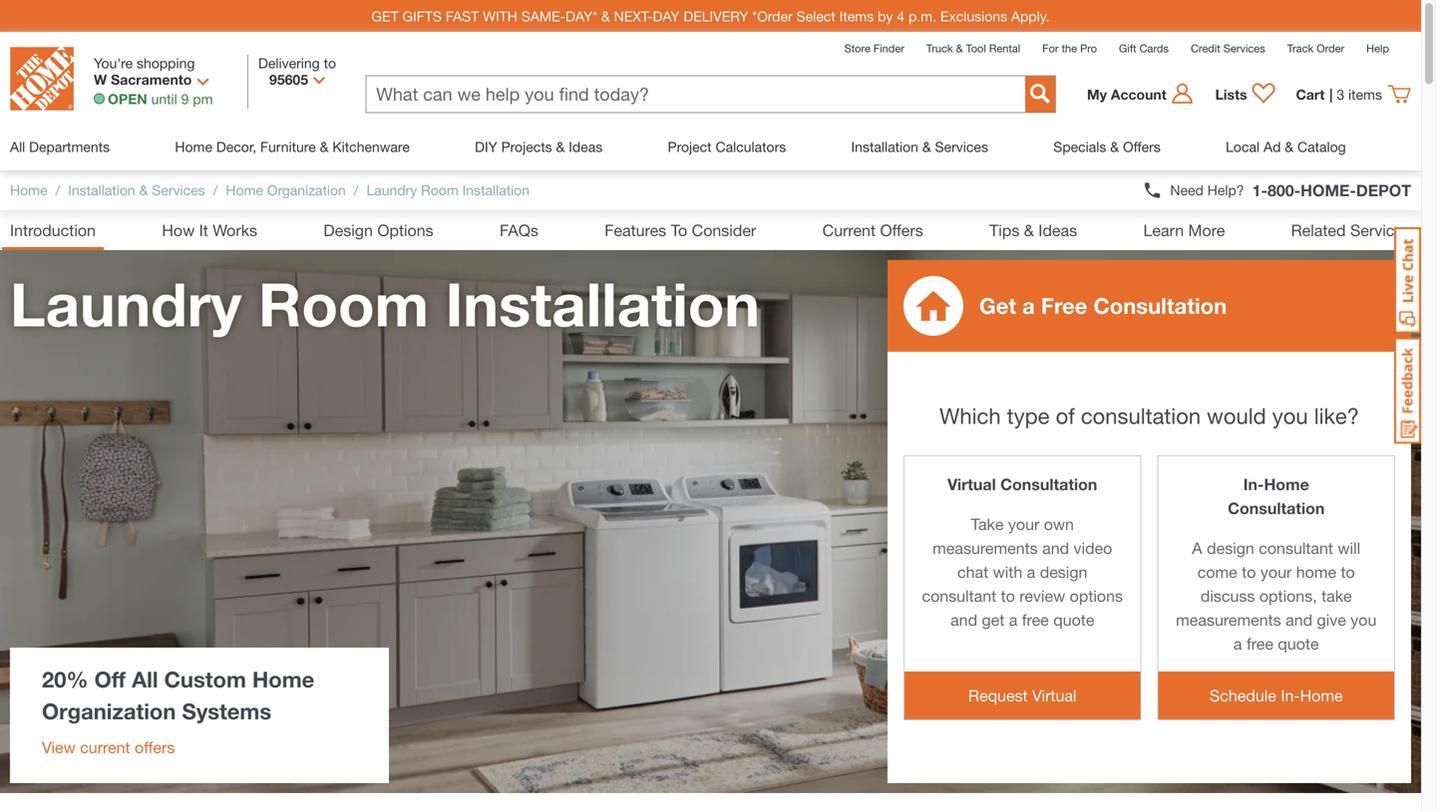 Task type: locate. For each thing, give the bounding box(es) containing it.
delivery
[[683, 8, 748, 24]]

systems
[[182, 699, 271, 725]]

you right give
[[1351, 611, 1377, 630]]

video
[[1074, 539, 1112, 558]]

consultation
[[1081, 403, 1201, 429]]

None text field
[[366, 76, 1025, 112]]

a right get
[[1022, 293, 1035, 319]]

& right the specials
[[1110, 139, 1119, 155]]

offers
[[1123, 139, 1161, 155], [880, 221, 923, 240]]

home up systems
[[252, 667, 314, 693]]

home down would
[[1264, 475, 1309, 494]]

1 horizontal spatial virtual
[[1032, 687, 1077, 706]]

0 horizontal spatial in-
[[1243, 475, 1264, 494]]

in- right the schedule
[[1281, 687, 1300, 706]]

home inside 'home decor, furniture & kitchenware' link
[[175, 139, 212, 155]]

it
[[199, 221, 208, 240]]

free for review
[[1022, 611, 1049, 630]]

virtual right request
[[1032, 687, 1077, 706]]

0 horizontal spatial quote
[[1053, 611, 1094, 630]]

organization
[[267, 182, 346, 198], [42, 699, 176, 725]]

discuss
[[1201, 587, 1255, 606]]

will
[[1338, 539, 1360, 558]]

design up come
[[1207, 539, 1254, 558]]

measurements inside a design consultant will come to your home to discuss options, take measurements and give you a free quote
[[1176, 611, 1281, 630]]

offers inside 'link'
[[1123, 139, 1161, 155]]

& left tool
[[956, 42, 963, 55]]

free inside a design consultant will come to your home to discuss options, take measurements and give you a free quote
[[1247, 635, 1273, 654]]

0 vertical spatial consultation
[[1094, 293, 1227, 319]]

organization down off
[[42, 699, 176, 725]]

1 vertical spatial organization
[[42, 699, 176, 725]]

1 vertical spatial measurements
[[1176, 611, 1281, 630]]

to down with
[[1001, 587, 1015, 606]]

consultant down the chat
[[922, 587, 996, 606]]

quote down give
[[1278, 635, 1319, 654]]

fast
[[446, 8, 479, 24]]

0 horizontal spatial /
[[55, 182, 60, 198]]

& right furniture
[[320, 139, 329, 155]]

0 vertical spatial design
[[1207, 539, 1254, 558]]

1 vertical spatial consultant
[[922, 587, 996, 606]]

consultant up home
[[1259, 539, 1333, 558]]

design inside take your own measurements and video chat with a design consultant to review options and get a free quote
[[1040, 563, 1087, 582]]

laundry down how
[[10, 268, 242, 340]]

gifts
[[402, 8, 442, 24]]

1 vertical spatial laundry
[[10, 268, 242, 340]]

a right with
[[1027, 563, 1035, 582]]

1 vertical spatial design
[[1040, 563, 1087, 582]]

a down discuss
[[1234, 635, 1242, 654]]

type
[[1007, 403, 1050, 429]]

1 horizontal spatial laundry
[[366, 182, 417, 198]]

0 vertical spatial organization
[[267, 182, 346, 198]]

shopping
[[137, 55, 195, 71]]

1 horizontal spatial organization
[[267, 182, 346, 198]]

consultant
[[1259, 539, 1333, 558], [922, 587, 996, 606]]

3 / from the left
[[354, 182, 358, 198]]

0 horizontal spatial measurements
[[933, 539, 1038, 558]]

a right the get
[[1009, 611, 1018, 630]]

and left the get
[[950, 611, 977, 630]]

ideas right the 'tips'
[[1038, 221, 1077, 240]]

catalog
[[1297, 139, 1346, 155]]

0 vertical spatial quote
[[1053, 611, 1094, 630]]

projects
[[501, 139, 552, 155]]

home inside in-home consultation
[[1264, 475, 1309, 494]]

0 horizontal spatial free
[[1022, 611, 1049, 630]]

0 vertical spatial you
[[1272, 403, 1308, 429]]

installation & services link up current offers at the right of the page
[[851, 124, 988, 170]]

current
[[822, 221, 876, 240]]

which
[[939, 403, 1001, 429]]

pm
[[193, 91, 213, 107]]

installation & services link
[[851, 124, 988, 170], [68, 182, 205, 198]]

select
[[796, 8, 836, 24]]

services right credit
[[1223, 42, 1265, 55]]

tool
[[966, 42, 986, 55]]

quote inside a design consultant will come to your home to discuss options, take measurements and give you a free quote
[[1278, 635, 1319, 654]]

measurements inside take your own measurements and video chat with a design consultant to review options and get a free quote
[[933, 539, 1038, 558]]

1 / from the left
[[55, 182, 60, 198]]

virtual up take
[[948, 475, 996, 494]]

free down review
[[1022, 611, 1049, 630]]

exclusions
[[940, 8, 1007, 24]]

design options
[[323, 221, 433, 240]]

1 horizontal spatial ideas
[[1038, 221, 1077, 240]]

0 vertical spatial installation & services link
[[851, 124, 988, 170]]

your up options,
[[1260, 563, 1292, 582]]

offers right current
[[880, 221, 923, 240]]

1 horizontal spatial measurements
[[1176, 611, 1281, 630]]

laundry
[[366, 182, 417, 198], [10, 268, 242, 340]]

own
[[1044, 515, 1074, 534]]

installation down features at the top
[[445, 268, 760, 340]]

in- inside button
[[1281, 687, 1300, 706]]

options
[[377, 221, 433, 240]]

None text field
[[366, 76, 1025, 112]]

1 horizontal spatial you
[[1351, 611, 1377, 630]]

room down the design
[[258, 268, 429, 340]]

local
[[1226, 139, 1260, 155]]

all inside '20% off all custom home organization systems'
[[132, 667, 158, 693]]

2 horizontal spatial and
[[1286, 611, 1312, 630]]

a
[[1022, 293, 1035, 319], [1027, 563, 1035, 582], [1009, 611, 1018, 630], [1234, 635, 1242, 654]]

ideas
[[569, 139, 603, 155], [1038, 221, 1077, 240]]

free inside take your own measurements and video chat with a design consultant to review options and get a free quote
[[1022, 611, 1049, 630]]

0 vertical spatial all
[[10, 139, 25, 155]]

a
[[1192, 539, 1202, 558]]

consultation up own
[[1000, 475, 1097, 494]]

request
[[968, 687, 1028, 706]]

a design consultant will come to your home to discuss options, take measurements and give you a free quote
[[1176, 539, 1377, 654]]

cart
[[1296, 86, 1325, 102]]

0 vertical spatial free
[[1022, 611, 1049, 630]]

0 vertical spatial offers
[[1123, 139, 1161, 155]]

home left decor, at the left of the page
[[175, 139, 212, 155]]

you left like?
[[1272, 403, 1308, 429]]

order
[[1317, 42, 1344, 55]]

apply.
[[1011, 8, 1050, 24]]

current offers
[[822, 221, 923, 240]]

2 vertical spatial consultation
[[1228, 499, 1325, 518]]

to right come
[[1242, 563, 1256, 582]]

& inside "link"
[[1285, 139, 1294, 155]]

consultation up home
[[1228, 499, 1325, 518]]

laundry room installation
[[10, 268, 760, 340]]

free
[[1041, 293, 1087, 319]]

chat
[[957, 563, 988, 582]]

measurements down discuss
[[1176, 611, 1281, 630]]

quote inside take your own measurements and video chat with a design consultant to review options and get a free quote
[[1053, 611, 1094, 630]]

and down options,
[[1286, 611, 1312, 630]]

/ right home link
[[55, 182, 60, 198]]

0 vertical spatial in-
[[1243, 475, 1264, 494]]

next-
[[614, 8, 653, 24]]

1 vertical spatial quote
[[1278, 635, 1319, 654]]

& right the 'tips'
[[1024, 221, 1034, 240]]

with
[[993, 563, 1022, 582]]

0 horizontal spatial laundry
[[10, 268, 242, 340]]

1 vertical spatial your
[[1260, 563, 1292, 582]]

home link
[[10, 182, 47, 198]]

features to consider
[[605, 221, 756, 240]]

1 horizontal spatial /
[[213, 182, 218, 198]]

0 vertical spatial measurements
[[933, 539, 1038, 558]]

design
[[1207, 539, 1254, 558], [1040, 563, 1087, 582]]

how it works
[[162, 221, 257, 240]]

ideas right projects
[[569, 139, 603, 155]]

1 vertical spatial free
[[1247, 635, 1273, 654]]

1 vertical spatial offers
[[880, 221, 923, 240]]

measurements
[[933, 539, 1038, 558], [1176, 611, 1281, 630]]

the
[[1062, 42, 1077, 55]]

view current offers
[[42, 738, 175, 757]]

cards
[[1139, 42, 1169, 55]]

1 vertical spatial installation & services link
[[68, 182, 205, 198]]

0 horizontal spatial design
[[1040, 563, 1087, 582]]

items
[[1348, 86, 1382, 102]]

get
[[979, 293, 1016, 319]]

your inside a design consultant will come to your home to discuss options, take measurements and give you a free quote
[[1260, 563, 1292, 582]]

day
[[653, 8, 680, 24]]

for
[[1042, 42, 1059, 55]]

/ up the design
[[354, 182, 358, 198]]

virtual consultation
[[948, 475, 1097, 494]]

0 horizontal spatial organization
[[42, 699, 176, 725]]

consultation
[[1094, 293, 1227, 319], [1000, 475, 1097, 494], [1228, 499, 1325, 518]]

free up schedule in-home
[[1247, 635, 1273, 654]]

more
[[1188, 221, 1225, 240]]

1 vertical spatial virtual
[[1032, 687, 1077, 706]]

measurements down take
[[933, 539, 1038, 558]]

and down own
[[1042, 539, 1069, 558]]

lists link
[[1205, 82, 1286, 106]]

quote for and
[[1278, 635, 1319, 654]]

design
[[323, 221, 373, 240]]

specials & offers
[[1053, 139, 1161, 155]]

/ up how it works
[[213, 182, 218, 198]]

organization down 'home decor, furniture & kitchenware' link
[[267, 182, 346, 198]]

1 horizontal spatial design
[[1207, 539, 1254, 558]]

home down give
[[1300, 687, 1343, 706]]

the home depot image
[[10, 47, 74, 111]]

1 horizontal spatial consultant
[[1259, 539, 1333, 558]]

schedule in-home button
[[1158, 672, 1394, 720]]

features
[[605, 221, 666, 240]]

submit search image
[[1030, 84, 1050, 104]]

in- down would
[[1243, 475, 1264, 494]]

1 horizontal spatial all
[[132, 667, 158, 693]]

quote down 'options'
[[1053, 611, 1094, 630]]

furniture
[[260, 139, 316, 155]]

services down truck & tool rental link
[[935, 139, 988, 155]]

related services
[[1291, 221, 1411, 240]]

come
[[1197, 563, 1237, 582]]

0 horizontal spatial ideas
[[569, 139, 603, 155]]

0 vertical spatial laundry
[[366, 182, 417, 198]]

take your own measurements and video chat with a design consultant to review options and get a free quote
[[922, 515, 1123, 630]]

1 horizontal spatial in-
[[1281, 687, 1300, 706]]

all departments
[[10, 139, 110, 155]]

1 vertical spatial all
[[132, 667, 158, 693]]

track
[[1287, 42, 1314, 55]]

0 vertical spatial ideas
[[569, 139, 603, 155]]

services down depot
[[1350, 221, 1411, 240]]

room up options at the left
[[421, 182, 459, 198]]

design up review
[[1040, 563, 1087, 582]]

consultation down learn
[[1094, 293, 1227, 319]]

calculators
[[716, 139, 786, 155]]

1 horizontal spatial offers
[[1123, 139, 1161, 155]]

installation & services link up how
[[68, 182, 205, 198]]

1 horizontal spatial installation & services link
[[851, 124, 988, 170]]

0 vertical spatial your
[[1008, 515, 1039, 534]]

1 vertical spatial in-
[[1281, 687, 1300, 706]]

offers down account
[[1123, 139, 1161, 155]]

truck & tool rental
[[926, 42, 1020, 55]]

your left own
[[1008, 515, 1039, 534]]

like?
[[1314, 403, 1359, 429]]

1 horizontal spatial your
[[1260, 563, 1292, 582]]

credit services
[[1191, 42, 1265, 55]]

laundry up design options
[[366, 182, 417, 198]]

1 vertical spatial consultation
[[1000, 475, 1097, 494]]

& right ad
[[1285, 139, 1294, 155]]

0 horizontal spatial your
[[1008, 515, 1039, 534]]

consider
[[692, 221, 756, 240]]

0 horizontal spatial all
[[10, 139, 25, 155]]

learn more
[[1143, 221, 1225, 240]]

quote for options
[[1053, 611, 1094, 630]]

0 horizontal spatial virtual
[[948, 475, 996, 494]]

delivering
[[258, 55, 320, 71]]

introduction
[[10, 221, 96, 240]]

1 horizontal spatial free
[[1247, 635, 1273, 654]]

ad
[[1264, 139, 1281, 155]]

all right off
[[132, 667, 158, 693]]

all up home link
[[10, 139, 25, 155]]

options,
[[1259, 587, 1317, 606]]

1 horizontal spatial quote
[[1278, 635, 1319, 654]]

which type of consultation would you like?
[[939, 403, 1359, 429]]

sacramento
[[111, 71, 192, 88]]

home
[[1296, 563, 1336, 582]]

0 vertical spatial consultant
[[1259, 539, 1333, 558]]

1 vertical spatial you
[[1351, 611, 1377, 630]]

with
[[483, 8, 517, 24]]

2 horizontal spatial /
[[354, 182, 358, 198]]

0 horizontal spatial consultant
[[922, 587, 996, 606]]

need help? 1-800-home-depot
[[1170, 181, 1411, 200]]



Task type: describe. For each thing, give the bounding box(es) containing it.
installation up current offers at the right of the page
[[851, 139, 918, 155]]

and inside a design consultant will come to your home to discuss options, take measurements and give you a free quote
[[1286, 611, 1312, 630]]

all departments link
[[10, 124, 110, 170]]

store finder link
[[844, 42, 904, 55]]

0 vertical spatial room
[[421, 182, 459, 198]]

schedule
[[1210, 687, 1276, 706]]

1 vertical spatial ideas
[[1038, 221, 1077, 240]]

local ad & catalog link
[[1226, 124, 1346, 170]]

& right day*
[[601, 8, 610, 24]]

options
[[1070, 587, 1123, 606]]

free for measurements
[[1247, 635, 1273, 654]]

help?
[[1207, 182, 1244, 198]]

track order link
[[1287, 42, 1344, 55]]

finder
[[874, 42, 904, 55]]

installation down diy
[[462, 182, 530, 198]]

1 vertical spatial room
[[258, 268, 429, 340]]

by
[[878, 8, 893, 24]]

home-
[[1301, 181, 1356, 200]]

20%
[[42, 667, 88, 693]]

off
[[94, 667, 126, 693]]

take
[[1321, 587, 1352, 606]]

help link
[[1366, 42, 1389, 55]]

1 horizontal spatial and
[[1042, 539, 1069, 558]]

lists
[[1215, 86, 1247, 102]]

departments
[[29, 139, 110, 155]]

home up "introduction"
[[10, 182, 47, 198]]

specials
[[1053, 139, 1106, 155]]

1-
[[1252, 181, 1268, 200]]

& down truck
[[922, 139, 931, 155]]

home inside schedule in-home button
[[1300, 687, 1343, 706]]

to inside take your own measurements and video chat with a design consultant to review options and get a free quote
[[1001, 587, 1015, 606]]

request virtual
[[968, 687, 1077, 706]]

in-home consultation
[[1228, 475, 1325, 518]]

home / installation & services / home organization / laundry room installation
[[10, 182, 530, 198]]

specials & offers link
[[1053, 124, 1161, 170]]

gift cards link
[[1119, 42, 1169, 55]]

0 vertical spatial virtual
[[948, 475, 996, 494]]

all inside all departments link
[[10, 139, 25, 155]]

design inside a design consultant will come to your home to discuss options, take measurements and give you a free quote
[[1207, 539, 1254, 558]]

depot
[[1356, 181, 1411, 200]]

project
[[668, 139, 712, 155]]

services up how
[[152, 182, 205, 198]]

until
[[151, 91, 177, 107]]

live chat image
[[1394, 227, 1421, 334]]

truck & tool rental link
[[926, 42, 1020, 55]]

for the pro link
[[1042, 42, 1097, 55]]

3
[[1337, 86, 1344, 102]]

faqs
[[500, 221, 538, 240]]

account
[[1111, 86, 1166, 102]]

would
[[1207, 403, 1266, 429]]

virtual inside request virtual button
[[1032, 687, 1077, 706]]

local ad & catalog
[[1226, 139, 1346, 155]]

p.m.
[[908, 8, 936, 24]]

gift
[[1119, 42, 1136, 55]]

delivering to
[[258, 55, 336, 71]]

project calculators link
[[668, 124, 786, 170]]

a inside a design consultant will come to your home to discuss options, take measurements and give you a free quote
[[1234, 635, 1242, 654]]

view current offers link
[[42, 738, 175, 757]]

home decor, furniture & kitchenware link
[[175, 124, 410, 170]]

to down 'will'
[[1341, 563, 1355, 582]]

95605
[[269, 71, 308, 88]]

*order
[[752, 8, 793, 24]]

home up works
[[226, 182, 263, 198]]

store
[[844, 42, 870, 55]]

2 / from the left
[[213, 182, 218, 198]]

how
[[162, 221, 195, 240]]

gift cards
[[1119, 42, 1169, 55]]

0 horizontal spatial offers
[[880, 221, 923, 240]]

you inside a design consultant will come to your home to discuss options, take measurements and give you a free quote
[[1351, 611, 1377, 630]]

works
[[213, 221, 257, 240]]

related
[[1291, 221, 1346, 240]]

open
[[108, 91, 147, 107]]

feedback link image
[[1394, 337, 1421, 445]]

custom
[[164, 667, 246, 693]]

0 horizontal spatial you
[[1272, 403, 1308, 429]]

rental
[[989, 42, 1020, 55]]

3 items
[[1337, 86, 1382, 102]]

0 horizontal spatial installation & services link
[[68, 182, 205, 198]]

installation down departments
[[68, 182, 135, 198]]

diy projects & ideas link
[[475, 124, 603, 170]]

& right projects
[[556, 139, 565, 155]]

pro
[[1080, 42, 1097, 55]]

store finder
[[844, 42, 904, 55]]

your inside take your own measurements and video chat with a design consultant to review options and get a free quote
[[1008, 515, 1039, 534]]

0 horizontal spatial and
[[950, 611, 977, 630]]

items
[[839, 8, 874, 24]]

help
[[1366, 42, 1389, 55]]

tips & ideas
[[989, 221, 1077, 240]]

consultant inside take your own measurements and video chat with a design consultant to review options and get a free quote
[[922, 587, 996, 606]]

20% off all custom home organization systems
[[42, 667, 314, 725]]

organization inside '20% off all custom home organization systems'
[[42, 699, 176, 725]]

800-
[[1267, 181, 1301, 200]]

& inside 'link'
[[1110, 139, 1119, 155]]

track order
[[1287, 42, 1344, 55]]

home decor, furniture & kitchenware
[[175, 139, 410, 155]]

& down open
[[139, 182, 148, 198]]

home inside '20% off all custom home organization systems'
[[252, 667, 314, 693]]

you're
[[94, 55, 133, 71]]

to
[[671, 221, 687, 240]]

my
[[1087, 86, 1107, 102]]

same-
[[521, 8, 566, 24]]

offers
[[135, 738, 175, 757]]

view
[[42, 738, 76, 757]]

in- inside in-home consultation
[[1243, 475, 1264, 494]]

to right delivering
[[324, 55, 336, 71]]

consultant inside a design consultant will come to your home to discuss options, take measurements and give you a free quote
[[1259, 539, 1333, 558]]

get
[[371, 8, 399, 24]]



Task type: vqa. For each thing, say whether or not it's contained in the screenshot.
options,
yes



